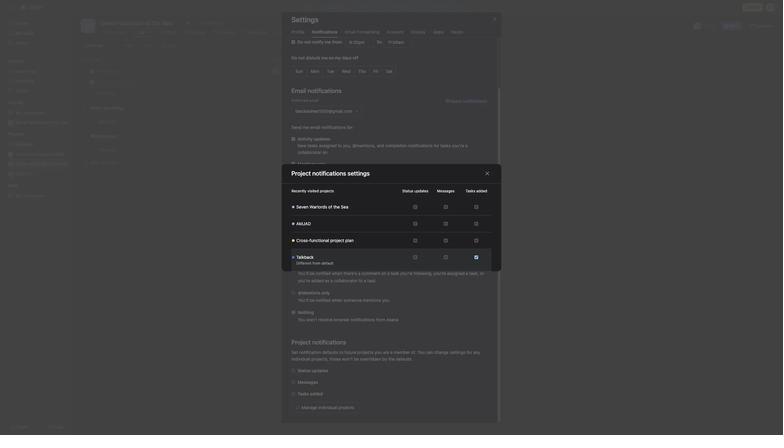 Task type: locate. For each thing, give the bounding box(es) containing it.
1 vertical spatial sea
[[60, 161, 68, 167]]

0 vertical spatial be
[[310, 271, 315, 276]]

the left in
[[333, 204, 340, 209]]

email forwarding button
[[345, 29, 380, 38]]

new for new tasks assigned to you, @mentions, and completion notifications for tasks you're a collaborator on
[[298, 143, 306, 148]]

there's
[[344, 271, 357, 276]]

you inside set notification defaults to future projects you are a member of. you can change settings for any individual projects, those won't be overridden by the defaults.
[[375, 350, 382, 355]]

new down activity on the top of the page
[[298, 143, 306, 148]]

notified inside task updates you'll be notified when there's a comment on a task you're following, you're assigned a task, or you're added as a collaborator to a task
[[316, 271, 331, 276]]

my inside teams element
[[16, 193, 22, 198]]

2 toggle notify about status updates checkbox from the top
[[413, 256, 417, 259]]

on left my
[[329, 55, 334, 60]]

Toggle notify about status updates checkbox
[[413, 205, 417, 209], [413, 222, 417, 226]]

2 vertical spatial me
[[303, 253, 309, 258]]

1 toggle notify about status updates checkbox from the top
[[413, 239, 417, 242]]

new inside "daily summaries new tasks assigned to you and upcoming due dates"
[[298, 186, 306, 192]]

team
[[7, 183, 18, 188]]

task for task name
[[82, 58, 90, 62]]

project
[[50, 152, 64, 157], [330, 238, 344, 243]]

2 vertical spatial task…
[[107, 147, 118, 152]]

new inside the mentions only new tasks assigned to you, direct messages, and @mentions
[[298, 168, 306, 173]]

and
[[377, 143, 384, 148], [387, 168, 395, 173], [351, 186, 359, 192]]

warlords down cross-functional project plan link
[[29, 161, 47, 167]]

section
[[101, 160, 117, 165]]

1 when from the top
[[332, 271, 342, 276]]

on up project notifications settings
[[322, 150, 327, 155]]

mentions
[[363, 298, 381, 303]]

2 toggle notify about task creations checkbox from the top
[[475, 256, 478, 259]]

updates inside activity updates new tasks assigned to you, @mentions, and completion notifications for tasks you're a collaborator on
[[314, 136, 330, 142]]

0 horizontal spatial for
[[434, 143, 439, 148]]

tasks for daily summaries new tasks assigned to you and upcoming due dates
[[307, 186, 318, 192]]

1 horizontal spatial you
[[417, 350, 425, 355]]

0 vertical spatial do
[[298, 39, 303, 45]]

1 vertical spatial collaborator
[[334, 278, 358, 283]]

0 vertical spatial warlords
[[29, 120, 47, 125]]

task left "name"
[[82, 58, 90, 62]]

2 vertical spatial add task…
[[98, 147, 118, 152]]

apps
[[433, 29, 443, 34]]

task inside button
[[96, 43, 103, 48]]

task… up "section"
[[107, 147, 118, 152]]

remove from starred image
[[185, 20, 190, 25]]

me
[[321, 55, 328, 60], [303, 125, 309, 130], [303, 253, 309, 258]]

0 vertical spatial messages
[[313, 30, 334, 35]]

manage individual projects
[[301, 405, 354, 410]]

me right disturb
[[321, 55, 328, 60]]

projects inside button
[[338, 405, 354, 410]]

2 my workspace from the top
[[16, 193, 44, 198]]

0 vertical spatial only
[[317, 161, 326, 167]]

1 horizontal spatial individual
[[318, 405, 337, 410]]

sea inside starred element
[[60, 120, 68, 125]]

1 vertical spatial of
[[48, 161, 52, 167]]

@mentions,
[[352, 143, 376, 148]]

0 vertical spatial seven warlords of the sea link
[[4, 118, 70, 128]]

0 vertical spatial you,
[[343, 143, 351, 148]]

tasks down summaries
[[307, 186, 318, 192]]

0 vertical spatial from
[[312, 261, 320, 266]]

amjad up browser notifications
[[296, 221, 311, 226]]

global element
[[0, 15, 73, 52]]

1 vertical spatial and
[[387, 168, 395, 173]]

you, left direct
[[343, 168, 351, 173]]

2 notified from the top
[[316, 298, 331, 303]]

0 horizontal spatial and
[[351, 186, 359, 192]]

0 vertical spatial toggle notify about status updates checkbox
[[413, 239, 417, 242]]

added left as
[[311, 278, 324, 283]]

tasks added up manage
[[298, 392, 323, 397]]

cross-functional project plan down talkback link
[[16, 152, 73, 157]]

1 vertical spatial send
[[291, 253, 302, 258]]

0 vertical spatial status updates
[[402, 189, 428, 193]]

0 vertical spatial my
[[16, 31, 22, 36]]

daily summaries new tasks assigned to you and upcoming due dates
[[298, 180, 400, 192]]

for left "any"
[[467, 350, 472, 355]]

amjad up team
[[16, 171, 30, 176]]

1 vertical spatial my workspace link
[[4, 191, 70, 201]]

1 vertical spatial my workspace
[[16, 193, 44, 198]]

new down mentions
[[298, 168, 306, 173]]

1 vertical spatial task
[[298, 264, 307, 269]]

assigned inside activity updates new tasks assigned to you, @mentions, and completion notifications for tasks you're a collaborator on
[[319, 143, 337, 148]]

completed checkbox for the recruiting top pirates text box
[[88, 68, 96, 75]]

task down comment
[[367, 278, 376, 283]]

browser notifications
[[291, 240, 349, 247]]

on inside activity updates new tasks assigned to you, @mentions, and completion notifications for tasks you're a collaborator on
[[322, 150, 327, 155]]

seven inside projects element
[[16, 161, 28, 167]]

add up the add section button
[[98, 147, 106, 152]]

a left the task,
[[466, 271, 468, 276]]

you for are
[[375, 350, 382, 355]]

completed checkbox down completed image
[[88, 79, 96, 86]]

task… for news
[[107, 147, 118, 152]]

1 toggle notify about status updates checkbox from the top
[[413, 205, 417, 209]]

are
[[383, 350, 389, 355]]

functional down talkback link
[[29, 152, 49, 157]]

0 horizontal spatial from
[[312, 261, 320, 266]]

add task… down post recruiting button
[[98, 119, 118, 124]]

add new email button
[[291, 221, 328, 229]]

0 vertical spatial cross-functional project plan
[[16, 152, 73, 157]]

0 vertical spatial talkback
[[16, 142, 33, 147]]

0 horizontal spatial you're
[[298, 278, 310, 283]]

my workspace link down goals 'link'
[[4, 108, 70, 118]]

to inside task updates you'll be notified when there's a comment on a task you're following, you're assigned a task, or you're added as a collaborator to a task
[[359, 278, 363, 283]]

me for browser
[[303, 253, 309, 258]]

manage
[[301, 405, 317, 410]]

1 notified from the top
[[316, 271, 331, 276]]

notifications right completion
[[408, 143, 433, 148]]

2 add task… row from the top
[[73, 116, 783, 127]]

me up activity on the top of the page
[[303, 125, 309, 130]]

post
[[90, 105, 100, 111]]

my workspace inside starred element
[[16, 110, 44, 115]]

tasks added
[[466, 189, 487, 193], [298, 392, 323, 397]]

add task… inside header untitled section 'tree grid'
[[98, 91, 118, 96]]

0 vertical spatial project
[[50, 152, 64, 157]]

new for new tasks assigned to you, direct messages, and @mentions
[[298, 168, 306, 173]]

for left you're
[[434, 143, 439, 148]]

list
[[137, 30, 145, 35]]

updates inside task updates you'll be notified when there's a comment on a task you're following, you're assigned a task, or you're added as a collaborator to a task
[[308, 264, 325, 269]]

a right are
[[390, 350, 393, 355]]

sat
[[386, 69, 392, 74]]

1 you, from the top
[[343, 143, 351, 148]]

0 vertical spatial toggle notify about messages checkbox
[[444, 205, 448, 209]]

2 vertical spatial add task… button
[[98, 147, 118, 153]]

you're down you'll
[[298, 278, 310, 283]]

project up send me browser notifications for…
[[330, 238, 344, 243]]

assigned inside "daily summaries new tasks assigned to you and upcoming due dates"
[[319, 186, 337, 192]]

1 collapse task list for this section image from the top
[[82, 106, 87, 110]]

do for do not disturb me on my days off
[[291, 55, 297, 60]]

2 horizontal spatial email
[[475, 223, 484, 227]]

toggle notify about status updates checkbox for amjad
[[413, 222, 417, 226]]

cross- down talkback link
[[16, 152, 29, 157]]

new inside activity updates new tasks assigned to you, @mentions, and completion notifications for tasks you're a collaborator on
[[298, 143, 306, 148]]

be for you'll
[[310, 298, 315, 303]]

notifications inside activity updates new tasks assigned to you, @mentions, and completion notifications for tasks you're a collaborator on
[[408, 143, 433, 148]]

seven warlords of the sea up talkback link
[[16, 120, 68, 125]]

0 vertical spatial sea
[[60, 120, 68, 125]]

sea inside projects element
[[60, 161, 68, 167]]

updates down 'projects,'
[[312, 368, 328, 374]]

only down as
[[321, 291, 330, 296]]

not for notify
[[304, 39, 311, 45]]

add task… button down assign hq locations text field
[[98, 90, 118, 97]]

add inside header untitled section 'tree grid'
[[98, 91, 106, 96]]

1 seven warlords of the sea link from the top
[[4, 118, 70, 128]]

you for and
[[343, 186, 350, 192]]

my down starred
[[16, 110, 22, 115]]

talkback link
[[4, 140, 70, 150]]

updates for you,
[[314, 136, 330, 142]]

only inside the @mentions only you'll be notified when someone mentions you
[[321, 291, 330, 296]]

following,
[[414, 271, 432, 276]]

added inside project notifications settings dialog
[[476, 189, 487, 193]]

None text field
[[99, 17, 174, 28]]

notifications up default
[[327, 253, 351, 258]]

1 my workspace link from the top
[[4, 108, 70, 118]]

task… down assign hq locations text field
[[107, 91, 118, 96]]

be down @mentions
[[310, 298, 315, 303]]

2 workspace from the top
[[23, 193, 44, 198]]

updates for portfolios
[[311, 205, 327, 210]]

send me email notifications for:
[[291, 125, 354, 130]]

2 horizontal spatial and
[[387, 168, 395, 173]]

notifications down the mentions
[[351, 317, 375, 323]]

2 collapse task list for this section image from the top
[[82, 134, 87, 139]]

workspace for my workspace "link" in teams element
[[23, 193, 44, 198]]

notified down @mentions
[[316, 298, 331, 303]]

0 vertical spatial add task… row
[[73, 88, 783, 99]]

Toggle notify about messages checkbox
[[444, 205, 448, 209], [444, 239, 448, 242], [444, 256, 448, 259]]

2 vertical spatial seven
[[296, 204, 308, 209]]

project inside cross-functional project plan link
[[50, 152, 64, 157]]

manage individual projects button
[[291, 402, 358, 413]]

1 vertical spatial do
[[291, 55, 297, 60]]

status updates right dates
[[402, 189, 428, 193]]

you left are
[[375, 350, 382, 355]]

tasks down home
[[23, 31, 33, 36]]

2 send from the top
[[291, 253, 302, 258]]

Assign HQ locations text field
[[96, 79, 139, 85]]

0 vertical spatial add task… button
[[98, 90, 118, 97]]

to
[[338, 143, 342, 148], [338, 168, 342, 173], [338, 186, 342, 192], [359, 278, 363, 283], [339, 350, 343, 355]]

1 horizontal spatial browser
[[334, 317, 350, 323]]

be inside the @mentions only you'll be notified when someone mentions you
[[310, 298, 315, 303]]

status down notification
[[298, 368, 311, 374]]

task…
[[107, 91, 118, 96], [107, 119, 118, 124], [107, 147, 118, 152]]

board
[[164, 30, 176, 35]]

1 vertical spatial added
[[311, 278, 324, 283]]

to inside the mentions only new tasks assigned to you, direct messages, and @mentions
[[338, 168, 342, 173]]

3 task… from the top
[[107, 147, 118, 152]]

functional inside project notifications settings dialog
[[310, 238, 329, 243]]

activity updates new tasks assigned to you, @mentions, and completion notifications for tasks you're a collaborator on
[[298, 136, 468, 155]]

apps button
[[433, 29, 443, 38]]

tasks added down close this dialog icon
[[466, 189, 487, 193]]

1 vertical spatial messages
[[437, 189, 454, 193]]

0 horizontal spatial task
[[82, 58, 90, 62]]

a inside activity updates new tasks assigned to you, @mentions, and completion notifications for tasks you're a collaborator on
[[465, 143, 468, 148]]

row
[[73, 54, 783, 66], [81, 65, 776, 66], [73, 66, 783, 77], [73, 77, 783, 88]]

add task… button for recruiting
[[98, 118, 118, 125]]

of inside projects element
[[48, 161, 52, 167]]

add task… button up "section"
[[98, 147, 118, 153]]

functional
[[29, 152, 49, 157], [310, 238, 329, 243]]

of down cross-functional project plan link
[[48, 161, 52, 167]]

1 add task… button from the top
[[98, 90, 118, 97]]

1 send from the top
[[291, 125, 302, 130]]

of up talkback link
[[48, 120, 52, 125]]

1 task… from the top
[[107, 91, 118, 96]]

add task… button down post recruiting button
[[98, 118, 118, 125]]

Toggle notify about task creations checkbox
[[475, 239, 478, 242], [475, 256, 478, 259]]

collaborator
[[298, 150, 321, 155], [334, 278, 358, 283]]

you right of. at bottom
[[417, 350, 425, 355]]

recently
[[291, 189, 306, 193]]

2 my workspace link from the top
[[4, 191, 70, 201]]

messages link
[[308, 29, 334, 36]]

1 horizontal spatial collaborator
[[334, 278, 358, 283]]

you, inside the mentions only new tasks assigned to you, direct messages, and @mentions
[[343, 168, 351, 173]]

you
[[343, 186, 350, 192], [382, 298, 389, 303], [375, 350, 382, 355]]

2 vertical spatial my
[[16, 193, 22, 198]]

toggle notify about task creations checkbox for cross-functional project plan
[[475, 239, 478, 242]]

you right the mentions
[[382, 298, 389, 303]]

2 toggle notify about task creations checkbox from the top
[[475, 222, 478, 226]]

account
[[387, 29, 404, 34]]

notify
[[312, 39, 324, 45]]

completed checkbox inside recruiting top pirates cell
[[88, 68, 96, 75]]

email up activity on the top of the page
[[310, 125, 320, 130]]

0 vertical spatial collapse task list for this section image
[[82, 106, 87, 110]]

seven for seven warlords of the sea link in the starred element
[[16, 120, 28, 125]]

2 vertical spatial you
[[375, 350, 382, 355]]

Toggle notify about status updates checkbox
[[413, 239, 417, 242], [413, 256, 417, 259]]

1 vertical spatial toggle notify about task creations checkbox
[[475, 256, 478, 259]]

assigned inside the mentions only new tasks assigned to you, direct messages, and @mentions
[[319, 168, 337, 173]]

from inside nothing you won't receive browser notifications from asana
[[376, 317, 385, 323]]

1 horizontal spatial project
[[330, 238, 344, 243]]

0 vertical spatial tasks added
[[466, 189, 487, 193]]

tasks down mentions
[[307, 168, 318, 173]]

email notifications
[[291, 87, 341, 94]]

1 workspace from the top
[[23, 110, 44, 115]]

0 vertical spatial of
[[48, 120, 52, 125]]

email
[[309, 98, 319, 103], [310, 125, 320, 130]]

for…
[[352, 253, 361, 258]]

0 horizontal spatial plan
[[65, 152, 73, 157]]

cross-functional project plan link
[[4, 150, 73, 159]]

added
[[476, 189, 487, 193], [311, 278, 324, 283], [310, 392, 323, 397]]

0 horizontal spatial status updates
[[298, 368, 328, 374]]

collapse task list for this section image left post
[[82, 106, 87, 110]]

0 vertical spatial notified
[[316, 271, 331, 276]]

warlords inside starred element
[[29, 120, 47, 125]]

you, for direct
[[343, 168, 351, 173]]

3 my from the top
[[16, 193, 22, 198]]

add task… row
[[73, 88, 783, 99], [73, 116, 783, 127], [73, 144, 783, 156]]

a right you're
[[465, 143, 468, 148]]

1 vertical spatial collapse task list for this section image
[[82, 134, 87, 139]]

upgrade
[[745, 5, 760, 9]]

when inside task updates you'll be notified when there's a comment on a task you're following, you're assigned a task, or you're added as a collaborator to a task
[[332, 271, 342, 276]]

3 add task… button from the top
[[98, 147, 118, 153]]

1 toggle notify about task creations checkbox from the top
[[475, 239, 478, 242]]

you down notifications settings
[[343, 186, 350, 192]]

Recruiting top Pirates text field
[[96, 68, 142, 74]]

1 vertical spatial plan
[[345, 238, 354, 243]]

to inside activity updates new tasks assigned to you, @mentions, and completion notifications for tasks you're a collaborator on
[[338, 143, 342, 148]]

1 add task… from the top
[[98, 91, 118, 96]]

be right you'll
[[310, 271, 315, 276]]

when left there's
[[332, 271, 342, 276]]

1 vertical spatial completed checkbox
[[88, 79, 96, 86]]

completed checkbox up completed icon
[[88, 68, 96, 75]]

the inside projects element
[[53, 161, 59, 167]]

tasks added inside project notifications settings dialog
[[466, 189, 487, 193]]

the down cross-functional project plan link
[[53, 161, 59, 167]]

collapse task list for this section image for world news
[[82, 134, 87, 139]]

2 when from the top
[[332, 298, 342, 303]]

my
[[16, 31, 22, 36], [16, 110, 22, 115], [16, 193, 22, 198]]

2 vertical spatial sea
[[341, 204, 348, 209]]

not left notify
[[304, 39, 311, 45]]

tb
[[695, 23, 700, 28], [273, 69, 277, 73]]

3 add task… from the top
[[98, 147, 118, 152]]

1 vertical spatial workspace
[[23, 193, 44, 198]]

add task… down assign hq locations text field
[[98, 91, 118, 96]]

new up browser notifications
[[307, 223, 315, 227]]

0 vertical spatial toggle notify about task creations checkbox
[[475, 205, 478, 209]]

you're right following, at the bottom of page
[[434, 271, 446, 276]]

1 vertical spatial toggle notify about task creations checkbox
[[475, 222, 478, 226]]

you
[[298, 317, 305, 323], [417, 350, 425, 355]]

0 vertical spatial toggle notify about status updates checkbox
[[413, 205, 417, 209]]

for inside set notification defaults to future projects you are a member of. you can change settings for any individual projects, those won't be overridden by the defaults.
[[467, 350, 472, 355]]

task inside row
[[82, 58, 90, 62]]

email forwarding
[[345, 29, 380, 34]]

your
[[356, 205, 365, 210]]

summaries
[[309, 180, 331, 185]]

default
[[321, 261, 334, 266]]

or
[[480, 271, 484, 276]]

email right remove
[[475, 223, 484, 227]]

0 vertical spatial send
[[291, 125, 302, 130]]

task… for recruiting
[[107, 119, 118, 124]]

to inside "daily summaries new tasks assigned to you and upcoming due dates"
[[338, 186, 342, 192]]

1 horizontal spatial plan
[[345, 238, 354, 243]]

tasks inside the mentions only new tasks assigned to you, direct messages, and @mentions
[[307, 168, 318, 173]]

notifications
[[312, 29, 337, 34]]

collaborator up mentions
[[298, 150, 321, 155]]

assigned down summaries
[[319, 186, 337, 192]]

won't
[[342, 357, 353, 362]]

0 vertical spatial task
[[96, 43, 103, 48]]

plan inside cross-functional project plan link
[[65, 152, 73, 157]]

workspace inside teams element
[[23, 193, 44, 198]]

2 completed checkbox from the top
[[88, 79, 96, 86]]

0 vertical spatial not
[[304, 39, 311, 45]]

messages,
[[365, 168, 386, 173]]

1 vertical spatial tb
[[273, 69, 277, 73]]

updates down send me browser notifications for…
[[308, 264, 325, 269]]

2 vertical spatial and
[[351, 186, 359, 192]]

overview
[[106, 30, 125, 35]]

my workspace for my workspace "link" in teams element
[[16, 193, 44, 198]]

and left completion
[[377, 143, 384, 148]]

1 horizontal spatial tb
[[695, 23, 700, 28]]

individual right manage
[[318, 405, 337, 410]]

warlords down the visited
[[310, 204, 327, 209]]

assigned inside task updates you'll be notified when there's a comment on a task you're following, you're assigned a task, or you're added as a collaborator to a task
[[447, 271, 465, 276]]

display button
[[411, 29, 426, 38]]

amjad inside projects element
[[16, 171, 30, 176]]

fri
[[373, 69, 378, 74]]

news
[[105, 134, 117, 139]]

toggle notify about status updates checkbox for seven warlords of the sea
[[413, 205, 417, 209]]

only for mentions only
[[317, 161, 326, 167]]

row containing task name
[[73, 54, 783, 66]]

only inside the mentions only new tasks assigned to you, direct messages, and @mentions
[[317, 161, 326, 167]]

0 vertical spatial my workspace
[[16, 110, 44, 115]]

notifications right about
[[463, 99, 487, 104]]

by
[[382, 357, 387, 362]]

on right comment
[[381, 271, 386, 276]]

1 my from the top
[[16, 31, 22, 36]]

0 horizontal spatial do
[[291, 55, 297, 60]]

1 horizontal spatial status updates
[[402, 189, 428, 193]]

2 you, from the top
[[343, 168, 351, 173]]

status updates down 'projects,'
[[298, 368, 328, 374]]

add task button
[[81, 42, 106, 50]]

hide sidebar image
[[8, 5, 13, 10]]

my inside my tasks link
[[16, 31, 22, 36]]

to up won't
[[339, 350, 343, 355]]

1 vertical spatial not
[[298, 55, 305, 60]]

tasks for mentions only new tasks assigned to you, direct messages, and @mentions
[[307, 168, 318, 173]]

toggle notify about task creations checkbox down remove email button
[[475, 239, 478, 242]]

1 toggle notify about messages checkbox from the top
[[444, 205, 448, 209]]

add task…
[[98, 91, 118, 96], [98, 119, 118, 124], [98, 147, 118, 152]]

the right 'by'
[[388, 357, 395, 362]]

about
[[450, 99, 462, 104]]

toggle notify about messages checkbox for the
[[444, 205, 448, 209]]

do down profile button
[[298, 39, 303, 45]]

add up browser notifications
[[299, 223, 306, 227]]

2 task… from the top
[[107, 119, 118, 124]]

world news
[[90, 134, 117, 139]]

1 horizontal spatial cross-functional project plan
[[296, 238, 354, 243]]

cross- down add new email button
[[296, 238, 310, 243]]

notified up as
[[316, 271, 331, 276]]

my inside starred element
[[16, 110, 22, 115]]

new for new tasks assigned to you and upcoming due dates
[[298, 186, 306, 192]]

assigned for only
[[319, 168, 337, 173]]

collapse task list for this section image
[[82, 106, 87, 110], [82, 134, 87, 139]]

completed image
[[88, 68, 96, 75]]

seven inside starred element
[[16, 120, 28, 125]]

defaults.
[[396, 357, 413, 362]]

to left @mentions,
[[338, 143, 342, 148]]

my workspace inside teams element
[[16, 193, 44, 198]]

2 add task… from the top
[[98, 119, 118, 124]]

add task… up "section"
[[98, 147, 118, 152]]

project notifications settings
[[291, 170, 370, 177]]

from left default
[[312, 261, 320, 266]]

0 vertical spatial functional
[[29, 152, 49, 157]]

2 toggle notify about status updates checkbox from the top
[[413, 222, 417, 226]]

toggle notify about task creations checkbox up the 'remove email'
[[475, 205, 478, 209]]

2 add task… button from the top
[[98, 118, 118, 125]]

0 vertical spatial add task…
[[98, 91, 118, 96]]

task inside task updates you'll be notified when there's a comment on a task you're following, you're assigned a task, or you're added as a collaborator to a task
[[298, 264, 307, 269]]

to up "daily summaries new tasks assigned to you and upcoming due dates"
[[338, 168, 342, 173]]

plan
[[65, 152, 73, 157], [345, 238, 354, 243]]

1 vertical spatial you,
[[343, 168, 351, 173]]

1 horizontal spatial talkback
[[296, 255, 314, 260]]

Completed checkbox
[[88, 68, 96, 75], [88, 79, 96, 86]]

new down daily
[[298, 186, 306, 192]]

1 vertical spatial add task… button
[[98, 118, 118, 125]]

1 vertical spatial seven warlords of the sea
[[16, 161, 68, 167]]

1 vertical spatial individual
[[318, 405, 337, 410]]

disturb
[[306, 55, 320, 60]]

1 horizontal spatial you
[[375, 350, 382, 355]]

add task… button for news
[[98, 147, 118, 153]]

warlords for seven warlords of the sea link in the starred element
[[29, 120, 47, 125]]

1 toggle notify about task creations checkbox from the top
[[475, 205, 478, 209]]

toggle notify about status updates checkbox for cross-functional project plan
[[413, 239, 417, 242]]

Toggle notify about messages checkbox
[[444, 222, 448, 226]]

my up inbox at the top of page
[[16, 31, 22, 36]]

browser inside nothing you won't receive browser notifications from asana
[[334, 317, 350, 323]]

projects inside set notification defaults to future projects you are a member of. you can change settings for any individual projects, those won't be overridden by the defaults.
[[357, 350, 373, 355]]

you, inside activity updates new tasks assigned to you, @mentions, and completion notifications for tasks you're a collaborator on
[[343, 143, 351, 148]]

toggle notify about task creations checkbox up the task,
[[475, 256, 478, 259]]

hacks button
[[451, 29, 463, 38]]

remove email
[[460, 223, 484, 227]]

add task
[[88, 43, 103, 48]]

collaborator inside task updates you'll be notified when there's a comment on a task you're following, you're assigned a task, or you're added as a collaborator to a task
[[334, 278, 358, 283]]

1 vertical spatial cross-
[[296, 238, 310, 243]]

2 my from the top
[[16, 110, 22, 115]]

when left someone
[[332, 298, 342, 303]]

workspace inside starred element
[[23, 110, 44, 115]]

2 vertical spatial of
[[328, 204, 332, 209]]

assigned up summaries
[[319, 168, 337, 173]]

3 add task… row from the top
[[73, 144, 783, 156]]

1 completed checkbox from the top
[[88, 68, 96, 75]]

task
[[82, 58, 90, 62], [298, 264, 307, 269]]

date
[[316, 58, 323, 62]]

1 vertical spatial seven warlords of the sea link
[[4, 159, 70, 169]]

not left due in the top of the page
[[298, 55, 305, 60]]

add up "post recruiting"
[[98, 91, 106, 96]]

1 vertical spatial from
[[376, 317, 385, 323]]

1 add task… row from the top
[[73, 88, 783, 99]]

tasks
[[466, 189, 475, 193], [298, 392, 309, 397]]

seven for 2nd seven warlords of the sea link
[[16, 161, 28, 167]]

2 toggle notify about messages checkbox from the top
[[444, 239, 448, 242]]

and inside activity updates new tasks assigned to you, @mentions, and completion notifications for tasks you're a collaborator on
[[377, 143, 384, 148]]

1 vertical spatial toggle notify about status updates checkbox
[[413, 222, 417, 226]]

header untitled section tree grid
[[73, 66, 783, 99]]

warlords inside projects element
[[29, 161, 47, 167]]

1 my workspace from the top
[[16, 110, 44, 115]]

0 vertical spatial my workspace link
[[4, 108, 70, 118]]

from inside project notifications settings dialog
[[312, 261, 320, 266]]

for:
[[347, 125, 354, 130]]

overridden
[[360, 357, 381, 362]]

be inside task updates you'll be notified when there's a comment on a task you're following, you're assigned a task, or you're added as a collaborator to a task
[[310, 271, 315, 276]]

0 vertical spatial collaborator
[[298, 150, 321, 155]]

seven warlords of the sea link inside starred element
[[4, 118, 70, 128]]

goals link
[[4, 86, 70, 96]]

talkback
[[16, 142, 33, 147], [296, 255, 314, 260]]

Toggle notify about task creations checkbox
[[475, 205, 478, 209], [475, 222, 478, 226]]

portfolios
[[366, 205, 385, 210]]

0 vertical spatial seven
[[16, 120, 28, 125]]

0 vertical spatial and
[[377, 143, 384, 148]]

only up project notifications settings
[[317, 161, 326, 167]]

due
[[380, 186, 388, 192]]

1 horizontal spatial cross-
[[296, 238, 310, 243]]

cross-functional project plan up send me browser notifications for…
[[296, 238, 354, 243]]

when inside the @mentions only you'll be notified when someone mentions you
[[332, 298, 342, 303]]

warlords inside project notifications settings dialog
[[310, 204, 327, 209]]

assigned for summaries
[[319, 186, 337, 192]]

starred element
[[0, 97, 73, 129]]

0 vertical spatial me
[[321, 55, 328, 60]]



Task type: vqa. For each thing, say whether or not it's contained in the screenshot.


Task type: describe. For each thing, give the bounding box(es) containing it.
my workspace link inside teams element
[[4, 191, 70, 201]]

0 vertical spatial browser
[[310, 253, 326, 258]]

when for there's
[[332, 271, 342, 276]]

0 vertical spatial email
[[309, 98, 319, 103]]

email inside button
[[475, 223, 484, 227]]

invite button
[[6, 422, 32, 433]]

nothing
[[298, 310, 314, 315]]

collapse task list for this section image for post recruiting
[[82, 106, 87, 110]]

gantt
[[367, 30, 379, 35]]

insights
[[7, 58, 23, 63]]

seven warlords of the sea inside projects element
[[16, 161, 68, 167]]

activity
[[298, 136, 313, 142]]

2 vertical spatial status
[[298, 368, 311, 374]]

not for disturb
[[298, 55, 305, 60]]

settings
[[450, 350, 466, 355]]

invite
[[17, 425, 28, 430]]

1 vertical spatial task
[[391, 271, 399, 276]]

as
[[325, 278, 329, 283]]

do for do not notify me from:
[[298, 39, 303, 45]]

workflow link
[[243, 29, 267, 36]]

starred button
[[0, 99, 22, 106]]

add section button
[[81, 157, 120, 168]]

2 vertical spatial messages
[[298, 380, 318, 385]]

those
[[330, 357, 341, 362]]

project
[[291, 170, 311, 177]]

cross- inside projects element
[[16, 152, 29, 157]]

task… inside header untitled section 'tree grid'
[[107, 91, 118, 96]]

of.
[[411, 350, 416, 355]]

notifications inside nothing you won't receive browser notifications from asana
[[351, 317, 375, 323]]

of inside project notifications settings dialog
[[328, 204, 332, 209]]

1 horizontal spatial email
[[345, 29, 356, 34]]

talkback inside projects element
[[16, 142, 33, 147]]

add up task name
[[88, 43, 95, 48]]

about notifications link
[[446, 98, 487, 124]]

tasks left you're
[[440, 143, 451, 148]]

updates inside project notifications settings dialog
[[414, 189, 428, 193]]

assigned for updates
[[319, 143, 337, 148]]

workspace for my workspace "link" within starred element
[[23, 110, 44, 115]]

do not disturb me on my days off
[[291, 55, 358, 60]]

my tasks
[[16, 31, 33, 36]]

the inside set notification defaults to future projects you are a member of. you can change settings for any individual projects, those won't be overridden by the defaults.
[[388, 357, 395, 362]]

add task… button inside header untitled section 'tree grid'
[[98, 90, 118, 97]]

tasks inside project notifications settings dialog
[[466, 189, 475, 193]]

direct
[[352, 168, 364, 173]]

task name
[[82, 58, 100, 62]]

be inside set notification defaults to future projects you are a member of. you can change settings for any individual projects, those won't be overridden by the defaults.
[[354, 357, 359, 362]]

you'll
[[298, 271, 308, 276]]

reporting link
[[4, 67, 70, 76]]

cross- inside project notifications settings dialog
[[296, 238, 310, 243]]

dates
[[389, 186, 400, 192]]

you inside set notification defaults to future projects you are a member of. you can change settings for any individual projects, those won't be overridden by the defaults.
[[417, 350, 425, 355]]

be for you'll
[[310, 271, 315, 276]]

to for updates
[[338, 143, 342, 148]]

talkback inside project notifications settings dialog
[[296, 255, 314, 260]]

toggle notify about task creations checkbox for seven warlords of the sea
[[475, 205, 478, 209]]

due date
[[308, 58, 323, 62]]

projects
[[7, 132, 24, 137]]

upgrade button
[[742, 3, 763, 12]]

completion
[[385, 143, 407, 148]]

someone
[[344, 298, 362, 303]]

toggle notify about task creations checkbox for amjad
[[475, 222, 478, 226]]

@mentions only you'll be notified when someone mentions you
[[298, 291, 389, 303]]

collaborator inside activity updates new tasks assigned to you, @mentions, and completion notifications for tasks you're a collaborator on
[[298, 150, 321, 155]]

insights element
[[0, 56, 73, 97]]

tasks inside global element
[[23, 31, 33, 36]]

my for my tasks link
[[16, 31, 22, 36]]

add down post recruiting button
[[98, 119, 106, 124]]

recruiting
[[102, 105, 124, 111]]

assign hq locations cell
[[73, 77, 269, 88]]

updates for there's
[[308, 264, 325, 269]]

send for send me browser notifications for…
[[291, 253, 302, 258]]

status updates on projects in your portfolios
[[298, 205, 385, 210]]

add left "section"
[[90, 160, 99, 165]]

on inside task updates you'll be notified when there's a comment on a task you're following, you're assigned a task, or you're added as a collaborator to a task
[[381, 271, 386, 276]]

timeline
[[188, 30, 205, 35]]

sea for seven warlords of the sea link in the starred element
[[60, 120, 68, 125]]

1 vertical spatial email
[[310, 125, 320, 130]]

calendar
[[218, 30, 236, 35]]

0 horizontal spatial tasks
[[298, 392, 309, 397]]

project notifications
[[291, 339, 346, 346]]

close this dialog image
[[485, 171, 490, 176]]

add task… for recruiting
[[98, 119, 118, 124]]

my for my workspace "link" within starred element
[[16, 110, 22, 115]]

functional inside projects element
[[29, 152, 49, 157]]

notified for only
[[316, 298, 331, 303]]

team button
[[0, 182, 18, 189]]

you inside nothing you won't receive browser notifications from asana
[[298, 317, 305, 323]]

add new email
[[299, 223, 325, 227]]

to:
[[376, 39, 383, 45]]

a down comment
[[364, 278, 366, 283]]

goals
[[16, 88, 27, 93]]

cross-functional project plan inside project notifications settings dialog
[[296, 238, 354, 243]]

my for my workspace "link" in teams element
[[16, 193, 22, 198]]

wed
[[342, 69, 351, 74]]

on left in
[[328, 205, 333, 210]]

notifications settings
[[312, 170, 370, 177]]

and inside the mentions only new tasks assigned to you, direct messages, and @mentions
[[387, 168, 395, 173]]

set
[[291, 350, 298, 355]]

seven warlords of the sea inside project notifications settings dialog
[[296, 204, 348, 209]]

the inside project notifications settings dialog
[[333, 204, 340, 209]]

add task… row for world news
[[73, 144, 783, 156]]

a inside set notification defaults to future projects you are a member of. you can change settings for any individual projects, those won't be overridden by the defaults.
[[390, 350, 393, 355]]

0 horizontal spatial email
[[316, 223, 325, 227]]

project inside project notifications settings dialog
[[330, 238, 344, 243]]

1 vertical spatial status
[[298, 205, 310, 210]]

a right comment
[[387, 271, 390, 276]]

when for someone
[[332, 298, 342, 303]]

2 horizontal spatial you're
[[434, 271, 446, 276]]

nothing you won't receive browser notifications from asana
[[298, 310, 398, 323]]

me for email
[[303, 125, 309, 130]]

you inside the @mentions only you'll be notified when someone mentions you
[[382, 298, 389, 303]]

task for task updates you'll be notified when there's a comment on a task you're following, you're assigned a task, or you're added as a collaborator to a task
[[298, 264, 307, 269]]

notified for updates
[[316, 271, 331, 276]]

tb inside row
[[273, 69, 277, 73]]

and inside "daily summaries new tasks assigned to you and upcoming due dates"
[[351, 186, 359, 192]]

only for @mentions only
[[321, 291, 330, 296]]

projects inside project notifications settings dialog
[[320, 189, 334, 193]]

add task… row for post recruiting
[[73, 116, 783, 127]]

1 horizontal spatial you're
[[400, 271, 412, 276]]

you, for @mentions,
[[343, 143, 351, 148]]

hacks
[[451, 29, 463, 34]]

individual inside set notification defaults to future projects you are a member of. you can change settings for any individual projects, those won't be overridden by the defaults.
[[291, 357, 310, 362]]

for inside activity updates new tasks assigned to you, @mentions, and completion notifications for tasks you're a collaborator on
[[434, 143, 439, 148]]

completed image
[[88, 79, 96, 86]]

send for send me email notifications for:
[[291, 125, 302, 130]]

individual inside button
[[318, 405, 337, 410]]

tasks for activity updates new tasks assigned to you, @mentions, and completion notifications for tasks you're a collaborator on
[[307, 143, 318, 148]]

sea for 2nd seven warlords of the sea link
[[60, 161, 68, 167]]

sea inside project notifications settings dialog
[[341, 204, 348, 209]]

1 horizontal spatial task
[[367, 278, 376, 283]]

can
[[426, 350, 433, 355]]

remove
[[460, 223, 474, 227]]

a right as
[[330, 278, 333, 283]]

project notifications settings dialog
[[282, 164, 501, 271]]

profile
[[291, 29, 304, 34]]

overview link
[[101, 29, 125, 36]]

1 vertical spatial tasks added
[[298, 392, 323, 397]]

close image
[[492, 16, 497, 21]]

warlords for 2nd seven warlords of the sea link
[[29, 161, 47, 167]]

status inside project notifications settings dialog
[[402, 189, 413, 193]]

task updates you'll be notified when there's a comment on a task you're following, you're assigned a task, or you're added as a collaborator to a task
[[298, 264, 484, 283]]

black
[[289, 69, 299, 73]]

projects button
[[0, 131, 24, 137]]

recruiting top pirates cell
[[73, 66, 269, 77]]

to for only
[[338, 168, 342, 173]]

you're
[[452, 143, 464, 148]]

toggle notify about task creations checkbox for talkback
[[475, 256, 478, 259]]

add task… for news
[[98, 147, 118, 152]]

row containing tb
[[73, 66, 783, 77]]

new inside button
[[307, 223, 315, 227]]

notifications left for:
[[321, 125, 346, 130]]

share
[[729, 23, 739, 28]]

my workspace for my workspace "link" within starred element
[[16, 110, 44, 115]]

add section
[[90, 160, 117, 165]]

completed checkbox for assign hq locations text field
[[88, 79, 96, 86]]

files link
[[341, 29, 355, 36]]

profile button
[[291, 29, 304, 38]]

list image
[[84, 22, 92, 30]]

any
[[473, 350, 480, 355]]

set notification defaults to future projects you are a member of. you can change settings for any individual projects, those won't be overridden by the defaults.
[[291, 350, 480, 362]]

sun
[[295, 69, 303, 74]]

teams element
[[0, 180, 73, 202]]

tyler black
[[280, 69, 299, 73]]

future
[[344, 350, 356, 355]]

different
[[296, 261, 311, 266]]

timeline link
[[183, 29, 205, 36]]

world
[[90, 134, 104, 139]]

seven inside project notifications settings dialog
[[296, 204, 308, 209]]

forwarding
[[357, 29, 380, 34]]

added inside task updates you'll be notified when there's a comment on a task you're following, you're assigned a task, or you're added as a collaborator to a task
[[311, 278, 324, 283]]

cross-functional project plan inside projects element
[[16, 152, 73, 157]]

a right there's
[[358, 271, 360, 276]]

mon
[[311, 69, 319, 74]]

to inside set notification defaults to future projects you are a member of. you can change settings for any individual projects, those won't be overridden by the defaults.
[[339, 350, 343, 355]]

task,
[[469, 271, 479, 276]]

messages inside project notifications settings dialog
[[437, 189, 454, 193]]

my workspace link inside starred element
[[4, 108, 70, 118]]

tb button
[[694, 22, 701, 30]]

daily
[[298, 180, 308, 185]]

toggle notify about status updates checkbox for talkback
[[413, 256, 417, 259]]

seven warlords of the sea inside starred element
[[16, 120, 68, 125]]

the inside starred element
[[53, 120, 59, 125]]

3 toggle notify about messages checkbox from the top
[[444, 256, 448, 259]]

2 seven warlords of the sea link from the top
[[4, 159, 70, 169]]

of inside starred element
[[48, 120, 52, 125]]

preferred
[[291, 98, 308, 103]]

home
[[16, 21, 28, 26]]

mentions
[[298, 161, 316, 167]]

toggle notify about messages checkbox for plan
[[444, 239, 448, 242]]

amjad inside project notifications settings dialog
[[296, 221, 311, 226]]

notifications button
[[312, 29, 337, 38]]

inbox link
[[4, 38, 70, 48]]

to for summaries
[[338, 186, 342, 192]]

projects,
[[311, 357, 328, 362]]

insights button
[[0, 58, 23, 64]]

tb inside button
[[695, 23, 700, 28]]

files
[[346, 30, 355, 35]]

projects element
[[0, 129, 73, 180]]

status updates inside project notifications settings dialog
[[402, 189, 428, 193]]

board link
[[159, 29, 176, 36]]

plan inside project notifications settings dialog
[[345, 238, 354, 243]]

@mentions
[[298, 291, 320, 296]]

thu
[[358, 69, 366, 74]]

2 vertical spatial added
[[310, 392, 323, 397]]



